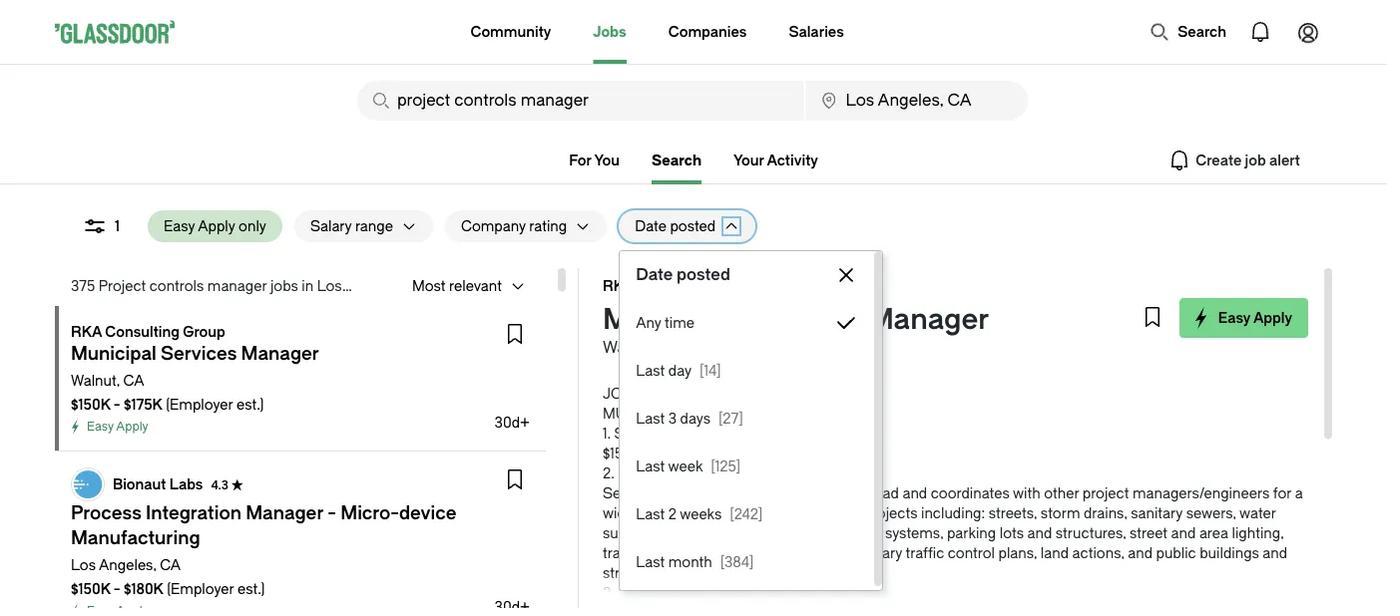 Task type: locate. For each thing, give the bounding box(es) containing it.
signals,
[[645, 546, 695, 562]]

ca up $180k
[[160, 558, 181, 574]]

0 horizontal spatial easy
[[87, 420, 114, 434]]

0 vertical spatial est.)
[[237, 397, 264, 413]]

for you
[[569, 152, 620, 169]]

walnut, inside the rka consulting group municipal services manager walnut, ca
[[603, 339, 659, 357]]

for
[[1274, 486, 1292, 502]]

ca up last day [14]
[[663, 339, 687, 357]]

(employer
[[166, 397, 233, 413], [167, 582, 234, 598]]

any time
[[636, 315, 695, 331]]

angeles, inside los angeles, ca $150k - $180k (employer est.)
[[99, 558, 156, 574]]

2 traffic from the left
[[906, 546, 945, 562]]

projects
[[864, 506, 918, 522]]

3
[[669, 411, 677, 427]]

0 horizontal spatial angeles,
[[99, 558, 156, 574]]

0 vertical spatial date
[[635, 218, 667, 235]]

1 vertical spatial los
[[71, 558, 96, 574]]

water
[[1240, 506, 1277, 522]]

rka
[[603, 278, 634, 295], [71, 324, 102, 340]]

walnut, down any on the bottom
[[603, 339, 659, 357]]

and up striping,
[[795, 526, 820, 542]]

$150k left $175k
[[71, 397, 110, 413]]

rating
[[529, 218, 567, 235]]

2 none field from the left
[[806, 81, 1028, 121]]

0 horizontal spatial consulting
[[105, 324, 180, 340]]

easy apply only
[[164, 218, 267, 235]]

los right the in
[[317, 278, 342, 295]]

los
[[317, 278, 342, 295], [71, 558, 96, 574]]

consulting up municipal
[[637, 278, 712, 295]]

and up projects
[[903, 486, 928, 502]]

easy apply only button
[[148, 211, 282, 243]]

1 vertical spatial rka
[[71, 324, 102, 340]]

Search keyword field
[[357, 81, 804, 121]]

$150k left $180k
[[71, 582, 110, 598]]

apply inside jobs list element
[[116, 420, 148, 434]]

none field search location
[[806, 81, 1028, 121]]

1 horizontal spatial apply
[[198, 218, 235, 235]]

0 horizontal spatial systems,
[[649, 526, 708, 542]]

5 last from the top
[[636, 555, 665, 571]]

rka inside the rka consulting group municipal services manager walnut, ca
[[603, 278, 634, 295]]

0 horizontal spatial easy apply
[[87, 420, 148, 434]]

1 vertical spatial description
[[618, 466, 718, 482]]

bionaut labs logo image
[[72, 469, 104, 501]]

0 vertical spatial consulting
[[637, 278, 712, 295]]

last for last week [125]
[[636, 459, 665, 475]]

[384]
[[721, 555, 754, 571]]

last left 2
[[636, 507, 665, 523]]

variety
[[637, 506, 681, 522]]

apply
[[198, 218, 235, 235], [1254, 310, 1293, 326], [116, 420, 148, 434]]

0 vertical spatial date posted
[[635, 218, 716, 235]]

group inside jobs list element
[[183, 324, 225, 340]]

- left $175k
[[114, 397, 120, 413]]

0 horizontal spatial project
[[671, 486, 718, 502]]

last left 3
[[636, 411, 665, 427]]

0 vertical spatial easy
[[164, 218, 195, 235]]

signing
[[698, 546, 746, 562]]

traffic down supply
[[603, 546, 642, 562]]

last 3 days [27]
[[636, 411, 744, 427]]

services
[[743, 304, 861, 337]]

company rating
[[461, 218, 567, 235]]

0 horizontal spatial public
[[701, 506, 741, 522]]

systems, down projects
[[886, 526, 944, 542]]

posted down search "link"
[[670, 218, 716, 235]]

2
[[669, 507, 677, 523]]

ca
[[406, 278, 427, 295], [663, 339, 687, 357], [123, 373, 144, 389], [160, 558, 181, 574]]

(employer right $180k
[[167, 582, 234, 598]]

group down controls
[[183, 324, 225, 340]]

None field
[[357, 81, 804, 121], [806, 81, 1028, 121]]

description up as
[[618, 466, 718, 482]]

4 last from the top
[[636, 507, 665, 523]]

1 horizontal spatial angeles,
[[345, 278, 403, 295]]

0 vertical spatial search
[[1178, 23, 1227, 40]]

annually
[[785, 446, 843, 462]]

1 vertical spatial apply
[[1254, 310, 1293, 326]]

1 vertical spatial easy
[[1219, 310, 1251, 326]]

1 $150k from the top
[[71, 397, 110, 413]]

rka consulting group
[[71, 324, 225, 340]]

2 horizontal spatial easy
[[1219, 310, 1251, 326]]

1 vertical spatial public
[[1157, 546, 1197, 562]]

rka down 375
[[71, 324, 102, 340]]

systems, down 2
[[649, 526, 708, 542]]

consulting down project
[[105, 324, 180, 340]]

2 vertical spatial easy
[[87, 420, 114, 434]]

0 vertical spatial -
[[114, 397, 120, 413]]

systems,
[[649, 526, 708, 542], [886, 526, 944, 542]]

1 horizontal spatial consulting
[[637, 278, 712, 295]]

0 vertical spatial posted
[[670, 218, 716, 235]]

2 last from the top
[[636, 411, 665, 427]]

lots
[[1000, 526, 1024, 542]]

2.
[[603, 466, 615, 482]]

0 horizontal spatial walnut,
[[71, 373, 120, 389]]

1 vertical spatial -
[[114, 582, 120, 598]]

salaries
[[789, 23, 844, 40]]

public right of
[[701, 506, 741, 522]]

1 vertical spatial $150k
[[71, 582, 110, 598]]

los inside los angeles, ca $150k - $180k (employer est.)
[[71, 558, 96, 574]]

walnut, inside walnut, ca $150k - $175k (employer est.)
[[71, 373, 120, 389]]

1 traffic from the left
[[603, 546, 642, 562]]

0 vertical spatial description
[[636, 386, 736, 402]]

1 horizontal spatial traffic
[[906, 546, 945, 562]]

1 horizontal spatial easy apply
[[1219, 310, 1293, 326]]

manager/department
[[721, 486, 863, 502]]

rka inside jobs list element
[[71, 324, 102, 340]]

temporary
[[834, 546, 903, 562]]

0 horizontal spatial none field
[[357, 81, 804, 121]]

1 horizontal spatial walnut,
[[603, 339, 659, 357]]

including:
[[921, 506, 986, 522]]

last left day
[[636, 363, 665, 379]]

1 horizontal spatial none field
[[806, 81, 1028, 121]]

last up as
[[636, 459, 665, 475]]

1 horizontal spatial rka
[[603, 278, 634, 295]]

los angeles, ca $150k - $180k (employer est.)
[[71, 558, 265, 598]]

2 vertical spatial apply
[[116, 420, 148, 434]]

$150k inside walnut, ca $150k - $175k (employer est.)
[[71, 397, 110, 413]]

date up municipal
[[636, 266, 673, 285]]

1 horizontal spatial systems,
[[886, 526, 944, 542]]

$175k
[[124, 397, 163, 413]]

most
[[412, 278, 446, 295]]

traffic left control
[[906, 546, 945, 562]]

your
[[734, 152, 764, 169]]

3 last from the top
[[636, 459, 665, 475]]

angeles,
[[345, 278, 403, 295], [99, 558, 156, 574]]

and down lighting,
[[1263, 546, 1288, 562]]

1 vertical spatial angeles,
[[99, 558, 156, 574]]

(employer right $175k
[[166, 397, 233, 413]]

manager
[[763, 406, 838, 422]]

1 horizontal spatial search
[[1178, 23, 1227, 40]]

angeles, up $180k
[[99, 558, 156, 574]]

0 vertical spatial $150k
[[71, 397, 110, 413]]

1 none field from the left
[[357, 81, 804, 121]]

0 vertical spatial (employer
[[166, 397, 233, 413]]

$180k
[[124, 582, 164, 598]]

last for last day [14]
[[636, 363, 665, 379]]

and down manager/department
[[787, 506, 812, 522]]

last month [384]
[[636, 555, 754, 571]]

0 vertical spatial walnut,
[[603, 339, 659, 357]]

group up any time button
[[715, 278, 758, 295]]

rka up municipal
[[603, 278, 634, 295]]

control
[[948, 546, 995, 562]]

0 horizontal spatial rka
[[71, 324, 102, 340]]

1 project from the left
[[671, 486, 718, 502]]

0 horizontal spatial los
[[71, 558, 96, 574]]

your activity link
[[734, 152, 818, 169]]

angeles, left most
[[345, 278, 403, 295]]

description down day
[[636, 386, 736, 402]]

date posted list box
[[620, 300, 875, 587]]

2 $150k from the top
[[71, 582, 110, 598]]

storm
[[1041, 506, 1081, 522]]

salary range
[[310, 218, 393, 235]]

1 - from the top
[[114, 397, 120, 413]]

[14]
[[700, 363, 721, 379]]

Search location field
[[806, 81, 1028, 121]]

$150,000.00
[[603, 446, 682, 462]]

ca up $175k
[[123, 373, 144, 389]]

labs
[[170, 476, 203, 493]]

jobs
[[270, 278, 298, 295]]

2 - from the top
[[114, 582, 120, 598]]

last for last 3 days [27]
[[636, 411, 665, 427]]

1 systems, from the left
[[649, 526, 708, 542]]

municipal
[[603, 304, 736, 337]]

0 horizontal spatial traffic
[[603, 546, 642, 562]]

easy apply button
[[1180, 299, 1309, 338]]

1 vertical spatial walnut,
[[71, 373, 120, 389]]

date posted
[[635, 218, 716, 235], [636, 266, 731, 285]]

works
[[744, 506, 784, 522]]

last week [125]
[[636, 459, 741, 475]]

municipal
[[603, 406, 683, 422]]

bionaut
[[113, 476, 166, 493]]

project up drains,
[[1083, 486, 1130, 502]]

[27]
[[719, 411, 744, 427]]

none field 'search keyword'
[[357, 81, 804, 121]]

easy inside jobs list element
[[87, 420, 114, 434]]

date posted up municipal
[[636, 266, 731, 285]]

1 horizontal spatial group
[[715, 278, 758, 295]]

private
[[816, 506, 861, 522]]

easy
[[164, 218, 195, 235], [1219, 310, 1251, 326], [87, 420, 114, 434]]

ca left relevant
[[406, 278, 427, 295]]

0 vertical spatial public
[[701, 506, 741, 522]]

- left $180k
[[114, 582, 120, 598]]

consulting inside jobs list element
[[105, 324, 180, 340]]

(employer inside los angeles, ca $150k - $180k (employer est.)
[[167, 582, 234, 598]]

last down supply
[[636, 555, 665, 571]]

project
[[99, 278, 146, 295]]

salary
[[310, 218, 352, 235]]

posted up the time
[[677, 266, 731, 285]]

project
[[671, 486, 718, 502], [1083, 486, 1130, 502]]

group inside the rka consulting group municipal services manager walnut, ca
[[715, 278, 758, 295]]

consulting inside the rka consulting group municipal services manager walnut, ca
[[637, 278, 712, 295]]

group
[[715, 278, 758, 295], [183, 324, 225, 340]]

walnut, down rka consulting group
[[71, 373, 120, 389]]

$150k inside los angeles, ca $150k - $180k (employer est.)
[[71, 582, 110, 598]]

los down "bionaut labs logo"
[[71, 558, 96, 574]]

1 vertical spatial consulting
[[105, 324, 180, 340]]

search
[[1178, 23, 1227, 40], [652, 152, 702, 169]]

375 project controls manager jobs in los angeles, ca
[[71, 278, 427, 295]]

other
[[1044, 486, 1080, 502]]

job description municipal services manager 1. salary range $150,000.00 to $175,000.00 annually 2. description serves as project manager/department head and coordinates with other project managers/engineers for a wide variety of public works and private projects including: streets, storm drains, sanitary sewers, water supply systems, landscaping and irrigation systems, parking lots and structures, street and area lighting, traffic signals, signing and striping, temporary traffic control plans, land actions, and public buildings and structures. 3. responsibilities
[[603, 386, 1304, 602]]

ca inside los angeles, ca $150k - $180k (employer est.)
[[160, 558, 181, 574]]

coordinates
[[931, 486, 1010, 502]]

1 vertical spatial posted
[[677, 266, 731, 285]]

- inside los angeles, ca $150k - $180k (employer est.)
[[114, 582, 120, 598]]

est.)
[[237, 397, 264, 413], [238, 582, 265, 598]]

project up of
[[671, 486, 718, 502]]

last for last 2 weeks [242]
[[636, 507, 665, 523]]

1 vertical spatial group
[[183, 324, 225, 340]]

1 vertical spatial (employer
[[167, 582, 234, 598]]

a
[[1296, 486, 1304, 502]]

walnut,
[[603, 339, 659, 357], [71, 373, 120, 389]]

close dropdown image
[[835, 264, 859, 288]]

0 vertical spatial rka
[[603, 278, 634, 295]]

1 vertical spatial est.)
[[238, 582, 265, 598]]

1 vertical spatial easy apply
[[87, 420, 148, 434]]

structures.
[[603, 566, 674, 582]]

last
[[636, 363, 665, 379], [636, 411, 665, 427], [636, 459, 665, 475], [636, 507, 665, 523], [636, 555, 665, 571]]

0 horizontal spatial search
[[652, 152, 702, 169]]

date posted down search "link"
[[635, 218, 716, 235]]

1 horizontal spatial los
[[317, 278, 342, 295]]

0 vertical spatial group
[[715, 278, 758, 295]]

date down search "link"
[[635, 218, 667, 235]]

0 vertical spatial easy apply
[[1219, 310, 1293, 326]]

last day [14]
[[636, 363, 721, 379]]

1 horizontal spatial project
[[1083, 486, 1130, 502]]

1 last from the top
[[636, 363, 665, 379]]

0 horizontal spatial group
[[183, 324, 225, 340]]

lighting,
[[1232, 526, 1284, 542]]

month
[[669, 555, 713, 571]]

last 2 weeks [242]
[[636, 507, 763, 523]]

2 horizontal spatial apply
[[1254, 310, 1293, 326]]

public down street at the bottom right of the page
[[1157, 546, 1197, 562]]

0 horizontal spatial apply
[[116, 420, 148, 434]]



Task type: describe. For each thing, give the bounding box(es) containing it.
and left area
[[1172, 526, 1196, 542]]

3.
[[603, 586, 615, 602]]

for
[[569, 152, 592, 169]]

to
[[685, 446, 701, 462]]

1
[[115, 218, 120, 235]]

street
[[1130, 526, 1168, 542]]

★
[[231, 478, 243, 492]]

salary
[[614, 426, 673, 442]]

activity
[[767, 152, 818, 169]]

est.) inside los angeles, ca $150k - $180k (employer est.)
[[238, 582, 265, 598]]

walnut, ca $150k - $175k (employer est.)
[[71, 373, 264, 413]]

ca inside the rka consulting group municipal services manager walnut, ca
[[663, 339, 687, 357]]

jobs list element
[[55, 306, 558, 610]]

only
[[239, 218, 267, 235]]

area
[[1200, 526, 1229, 542]]

sewers,
[[1187, 506, 1237, 522]]

date posted button
[[619, 211, 716, 243]]

drains,
[[1084, 506, 1128, 522]]

1 vertical spatial date
[[636, 266, 673, 285]]

1.
[[603, 426, 611, 442]]

in
[[302, 278, 314, 295]]

any
[[636, 315, 662, 331]]

$175,000.00
[[704, 446, 782, 462]]

search link
[[652, 152, 702, 185]]

relevant
[[449, 278, 502, 295]]

date inside dropdown button
[[635, 218, 667, 235]]

time
[[665, 315, 695, 331]]

most relevant button
[[396, 271, 502, 303]]

streets,
[[989, 506, 1038, 522]]

last for last month [384]
[[636, 555, 665, 571]]

striping,
[[778, 546, 830, 562]]

controls
[[149, 278, 204, 295]]

1 horizontal spatial public
[[1157, 546, 1197, 562]]

4.3
[[211, 478, 229, 492]]

manager
[[207, 278, 267, 295]]

2 systems, from the left
[[886, 526, 944, 542]]

companies link
[[669, 0, 747, 64]]

rka for rka consulting group municipal services manager walnut, ca
[[603, 278, 634, 295]]

with
[[1013, 486, 1041, 502]]

structures,
[[1056, 526, 1127, 542]]

sanitary
[[1131, 506, 1183, 522]]

30d+
[[495, 415, 530, 431]]

community link
[[471, 0, 551, 64]]

- inside walnut, ca $150k - $175k (employer est.)
[[114, 397, 120, 413]]

actions,
[[1073, 546, 1125, 562]]

salary range button
[[294, 211, 393, 243]]

landscaping
[[711, 526, 791, 542]]

group for rka consulting group
[[183, 324, 225, 340]]

plans,
[[999, 546, 1038, 562]]

for you link
[[569, 152, 620, 169]]

(employer inside walnut, ca $150k - $175k (employer est.)
[[166, 397, 233, 413]]

salaries link
[[789, 0, 844, 64]]

range
[[355, 218, 393, 235]]

wide
[[603, 506, 634, 522]]

2 project from the left
[[1083, 486, 1130, 502]]

consulting for rka consulting group
[[105, 324, 180, 340]]

jobs link
[[593, 0, 627, 64]]

group for rka consulting group municipal services manager walnut, ca
[[715, 278, 758, 295]]

est.) inside walnut, ca $150k - $175k (employer est.)
[[237, 397, 264, 413]]

services
[[686, 406, 760, 422]]

1 button
[[67, 211, 136, 243]]

you
[[595, 152, 620, 169]]

search inside button
[[1178, 23, 1227, 40]]

rka for rka consulting group
[[71, 324, 102, 340]]

375
[[71, 278, 95, 295]]

consulting for rka consulting group municipal services manager walnut, ca
[[637, 278, 712, 295]]

week
[[668, 459, 703, 475]]

company
[[461, 218, 526, 235]]

as
[[653, 486, 668, 502]]

easy apply inside jobs list element
[[87, 420, 148, 434]]

0 vertical spatial los
[[317, 278, 342, 295]]

1 vertical spatial date posted
[[636, 266, 731, 285]]

0 vertical spatial apply
[[198, 218, 235, 235]]

0 vertical spatial angeles,
[[345, 278, 403, 295]]

days
[[680, 411, 711, 427]]

and up land
[[1028, 526, 1053, 542]]

rka consulting group municipal services manager walnut, ca
[[603, 278, 990, 357]]

day
[[669, 363, 692, 379]]

job
[[603, 386, 633, 402]]

supply
[[603, 526, 646, 542]]

of
[[684, 506, 698, 522]]

1 vertical spatial search
[[652, 152, 702, 169]]

and down street at the bottom right of the page
[[1128, 546, 1153, 562]]

ca inside walnut, ca $150k - $175k (employer est.)
[[123, 373, 144, 389]]

land
[[1041, 546, 1069, 562]]

serves
[[603, 486, 649, 502]]

range
[[676, 426, 728, 442]]

companies
[[669, 23, 747, 40]]

1 horizontal spatial easy
[[164, 218, 195, 235]]

head
[[866, 486, 899, 502]]

community
[[471, 23, 551, 40]]

date posted inside dropdown button
[[635, 218, 716, 235]]

and down landscaping
[[750, 546, 774, 562]]

posted inside dropdown button
[[670, 218, 716, 235]]

buildings
[[1200, 546, 1260, 562]]

easy apply inside button
[[1219, 310, 1293, 326]]

your activity
[[734, 152, 818, 169]]



Task type: vqa. For each thing, say whether or not it's contained in the screenshot.
bottommost 'Los'
yes



